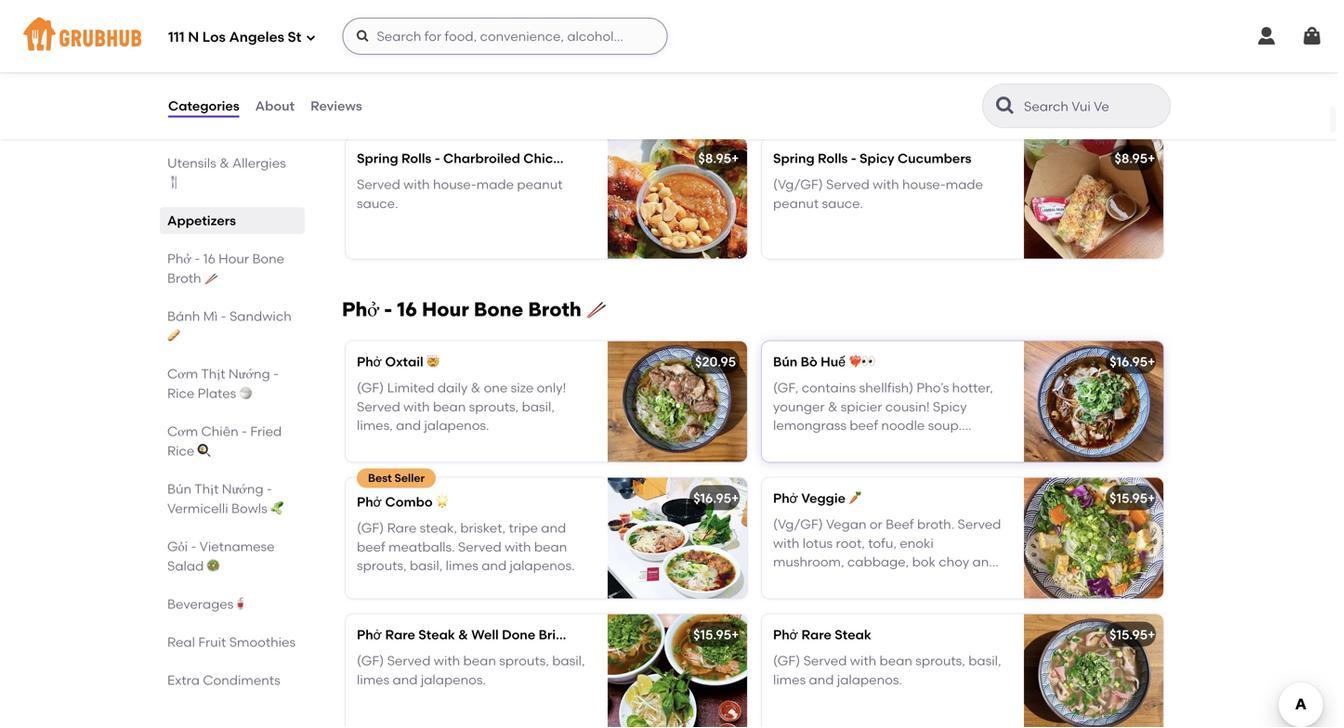 Task type: describe. For each thing, give the bounding box(es) containing it.
111
[[168, 29, 185, 46]]

bowls
[[231, 501, 267, 517]]

bánh mì - sandwich 🥖
[[167, 309, 292, 344]]

spring rolls - charbroiled chicken
[[357, 150, 576, 166]]

rice for cơm chiên - fried rice 🍳
[[167, 443, 195, 459]]

or
[[870, 517, 883, 533]]

rare for (gf) rare steak, brisket, tripe and beef meatballs. served with bean sprouts, basil, limes and jalapenos.
[[387, 521, 417, 536]]

house- inside (gf) served with house-made peanut sauce.
[[463, 40, 507, 56]]

shrimp
[[443, 14, 489, 30]]

limes inside (gf, contains shellfish) pho's hotter, younger & spicier cousin! spicy lemongrass beef noodle soup. served with bean sprouts, basil, limes and jalapenos.
[[773, 456, 806, 471]]

salad
[[167, 558, 204, 574]]

+ for phở veggie 🥕
[[1148, 491, 1155, 506]]

pho's
[[917, 380, 949, 396]]

st
[[288, 29, 302, 46]]

real
[[167, 635, 195, 650]]

🥕
[[849, 491, 862, 506]]

broth inside phở - 16 hour bone broth 🥢
[[167, 270, 201, 286]]

mushroom,
[[773, 555, 844, 570]]

1 horizontal spatial 🥢
[[586, 298, 606, 321]]

$15.95 for phở veggie 🥕
[[1110, 491, 1148, 506]]

bean inside (gf) rare steak, brisket, tripe and beef meatballs. served with bean sprouts, basil, limes and jalapenos.
[[534, 539, 567, 555]]

jalapenos. down phở rare steak
[[837, 672, 902, 688]]

tofu,
[[868, 536, 897, 551]]

beef inside (gf) rare steak, brisket, tripe and beef meatballs. served with bean sprouts, basil, limes and jalapenos.
[[357, 539, 385, 555]]

🥗
[[207, 558, 220, 574]]

cơm for cơm thịt nướng - rice plates 🍚
[[167, 366, 198, 382]]

1 vertical spatial served with house-made peanut sauce.
[[357, 177, 563, 211]]

smoothies
[[229, 635, 296, 650]]

search icon image
[[994, 95, 1017, 117]]

oxtail
[[385, 354, 424, 370]]

los
[[202, 29, 226, 46]]

with inside (vg/gf) served with house-made peanut sauce.
[[873, 177, 899, 193]]

spicier
[[841, 399, 882, 415]]

sprouts, inside (gf) limited daily & one size only! served with bean sprouts, basil, limes, and jalapenos.
[[469, 399, 519, 415]]

(gf) served with house-made peanut sauce.
[[357, 40, 544, 75]]

bún bò huế ❤️‍🔥👀
[[773, 354, 875, 370]]

only!
[[537, 380, 566, 396]]

vermicelli
[[167, 501, 228, 517]]

🧡
[[492, 14, 505, 30]]

hotter,
[[952, 380, 993, 396]]

111 n los angeles st
[[168, 29, 302, 46]]

phở - 16 hour bone broth 🥢 tab
[[167, 249, 297, 288]]

phở rare steak & well done brisket image
[[608, 615, 747, 728]]

with inside served with house-made peanut sauce. button
[[820, 40, 846, 56]]

real fruit smoothies tab
[[167, 633, 297, 652]]

spring rolls - shrimp 🧡 image
[[608, 1, 747, 122]]

daily
[[438, 380, 468, 396]]

(gf) served with bean sprouts, basil, limes and jalapenos. for phở rare steak & well done brisket
[[357, 653, 585, 688]]

peanut inside button
[[933, 40, 979, 56]]

and down brisket,
[[482, 558, 507, 574]]

about
[[255, 98, 295, 114]]

spring rolls - shrimp 🧡
[[357, 14, 505, 30]]

spring rolls - spicy cucumbers
[[773, 150, 972, 166]]

& inside utensils & allergies 🍴
[[219, 155, 229, 171]]

condiments
[[203, 673, 280, 689]]

bún for bún thịt nướng - vermicelli bowls 🥒
[[167, 481, 191, 497]]

phở combo 🌟 image
[[608, 478, 747, 599]]

- left charbroiled
[[435, 150, 440, 166]]

basil, inside (gf) limited daily & one size only! served with bean sprouts, basil, limes, and jalapenos.
[[522, 399, 555, 415]]

- inside the bún thịt nướng - vermicelli bowls 🥒
[[267, 481, 272, 497]]

hour inside tab
[[219, 251, 249, 267]]

bún for bún bò huế ❤️‍🔥👀
[[773, 354, 798, 370]]

spring rolls - pork sausage image
[[1024, 1, 1163, 122]]

fried
[[250, 424, 282, 440]]

🥒
[[270, 501, 283, 517]]

(vg/gf) for sauce.
[[773, 177, 823, 193]]

$15.95 + for phở veggie 🥕
[[1110, 491, 1155, 506]]

spicy inside (gf, contains shellfish) pho's hotter, younger & spicier cousin! spicy lemongrass beef noodle soup. served with bean sprouts, basil, limes and jalapenos.
[[933, 399, 967, 415]]

and down phở rare steak
[[809, 672, 834, 688]]

+ for phở rare steak
[[1148, 627, 1155, 643]]

choy
[[939, 555, 969, 570]]

tripe
[[509, 521, 538, 536]]

(vg/gf) vegan or beef broth. served with lotus root, tofu, enoki mushroom, cabbage, bok choy and carrot.
[[773, 517, 1001, 589]]

rice for cơm thịt nướng - rice plates 🍚
[[167, 386, 195, 401]]

with inside (gf) limited daily & one size only! served with bean sprouts, basil, limes, and jalapenos.
[[403, 399, 430, 415]]

thịt for bún
[[194, 481, 219, 497]]

enoki
[[900, 536, 934, 551]]

served inside (gf) rare steak, brisket, tripe and beef meatballs. served with bean sprouts, basil, limes and jalapenos.
[[458, 539, 502, 555]]

reviews button
[[310, 72, 363, 139]]

steak,
[[420, 521, 457, 536]]

(vg/gf) served with house-made peanut sauce.
[[773, 177, 983, 211]]

$15.95 for phở rare steak
[[1110, 627, 1148, 643]]

appetizers
[[167, 213, 236, 229]]

1 horizontal spatial broth
[[528, 298, 582, 321]]

cơm chiên - fried rice 🍳
[[167, 424, 282, 459]]

jalapenos. down phở rare steak & well done brisket
[[421, 672, 486, 688]]

sauce. inside (vg/gf) served with house-made peanut sauce.
[[822, 196, 863, 211]]

bánh
[[167, 309, 200, 324]]

size
[[511, 380, 534, 396]]

chiên
[[201, 424, 238, 440]]

rolls for shrimp
[[401, 14, 432, 30]]

0 horizontal spatial svg image
[[305, 32, 316, 43]]

house- inside (vg/gf) served with house-made peanut sauce.
[[902, 177, 946, 193]]

gỏi - vietnamese salad 🥗 tab
[[167, 537, 297, 576]]

extra condiments
[[167, 673, 280, 689]]

1 vertical spatial hour
[[422, 298, 469, 321]]

bò
[[801, 354, 818, 370]]

bánh mì - sandwich 🥖 tab
[[167, 307, 297, 346]]

steak for phở rare steak
[[835, 627, 871, 643]]

phở veggie 🥕 image
[[1024, 478, 1163, 599]]

beverages🥤 tab
[[167, 595, 297, 614]]

(gf) limited daily & one size only! served with bean sprouts, basil, limes, and jalapenos.
[[357, 380, 566, 434]]

spring rolls - charbroiled chicken image
[[608, 138, 747, 259]]

combo
[[385, 494, 433, 510]]

1 vertical spatial bone
[[474, 298, 523, 321]]

one
[[484, 380, 508, 396]]

phở rare steak & well done brisket
[[357, 627, 582, 643]]

spring for spring rolls - charbroiled chicken
[[357, 150, 398, 166]]

1 horizontal spatial svg image
[[1255, 25, 1278, 47]]

phở veggie 🥕
[[773, 491, 862, 506]]

& left well
[[458, 627, 468, 643]]

1 vertical spatial $16.95
[[693, 491, 731, 506]]

veggie
[[801, 491, 846, 506]]

cơm thịt nướng - rice plates 🍚
[[167, 366, 279, 401]]

plates
[[198, 386, 236, 401]]

cơm thịt nướng - rice plates 🍚 tab
[[167, 364, 297, 403]]

made inside (gf) served with house-made peanut sauce.
[[507, 40, 544, 56]]

spring for spring rolls - shrimp 🧡
[[357, 14, 398, 30]]

real fruit smoothies
[[167, 635, 296, 650]]

0 vertical spatial $16.95
[[1110, 354, 1148, 370]]

well
[[471, 627, 499, 643]]

fruit
[[198, 635, 226, 650]]

served inside button
[[773, 40, 817, 56]]

phở rare steak image
[[1024, 615, 1163, 728]]

sprouts, inside (gf) rare steak, brisket, tripe and beef meatballs. served with bean sprouts, basil, limes and jalapenos.
[[357, 558, 407, 574]]

- up (vg/gf) served with house-made peanut sauce.
[[851, 150, 856, 166]]

rare for phở rare steak
[[802, 627, 832, 643]]

chicken
[[523, 150, 576, 166]]

categories
[[168, 98, 239, 114]]

sandwich
[[229, 309, 292, 324]]

house- inside button
[[849, 40, 893, 56]]

(gf) for phở combo 🌟
[[357, 521, 384, 536]]

rolls for charbroiled
[[401, 150, 432, 166]]

🌟
[[436, 494, 449, 510]]

limes,
[[357, 418, 393, 434]]

contains
[[802, 380, 856, 396]]

0 vertical spatial spicy
[[860, 150, 894, 166]]

- inside phở - 16 hour bone broth 🥢
[[194, 251, 200, 267]]

sauce. inside served with house-made peanut sauce. button
[[773, 59, 815, 75]]

meatballs.
[[388, 539, 455, 555]]

cousin!
[[885, 399, 930, 415]]

phở oxtail 🤯 image
[[608, 341, 747, 462]]

made inside (vg/gf) served with house-made peanut sauce.
[[946, 177, 983, 193]]

phở rare steak
[[773, 627, 871, 643]]

served inside (gf) limited daily & one size only! served with bean sprouts, basil, limes, and jalapenos.
[[357, 399, 400, 415]]

younger
[[773, 399, 825, 415]]

jalapenos. inside (gf) limited daily & one size only! served with bean sprouts, basil, limes, and jalapenos.
[[424, 418, 489, 434]]

reviews
[[310, 98, 362, 114]]

steak for phở rare steak & well done brisket
[[418, 627, 455, 643]]

nướng for bowls
[[222, 481, 264, 497]]

categories button
[[167, 72, 240, 139]]

jalapenos. inside (gf) rare steak, brisket, tripe and beef meatballs. served with bean sprouts, basil, limes and jalapenos.
[[510, 558, 575, 574]]

2 horizontal spatial svg image
[[1301, 25, 1323, 47]]

bún thịt nướng - vermicelli bowls 🥒
[[167, 481, 283, 517]]



Task type: vqa. For each thing, say whether or not it's contained in the screenshot.
the "Available inside Pizza "Available At 4Pm"
no



Task type: locate. For each thing, give the bounding box(es) containing it.
spring up (gf) served with house-made peanut sauce. at the top of the page
[[357, 14, 398, 30]]

1 horizontal spatial (gf) served with bean sprouts, basil, limes and jalapenos.
[[773, 653, 1001, 688]]

bone down appetizers tab
[[252, 251, 284, 267]]

served inside (gf, contains shellfish) pho's hotter, younger & spicier cousin! spicy lemongrass beef noodle soup. served with bean sprouts, basil, limes and jalapenos.
[[773, 437, 817, 453]]

nướng inside cơm thịt nướng - rice plates 🍚
[[228, 366, 270, 382]]

0 horizontal spatial 16
[[203, 251, 215, 267]]

phở - 16 hour bone broth 🥢 up 🤯
[[342, 298, 606, 321]]

0 horizontal spatial spicy
[[860, 150, 894, 166]]

jalapenos. down tripe
[[510, 558, 575, 574]]

1 horizontal spatial steak
[[835, 627, 871, 643]]

-
[[435, 14, 440, 30], [435, 150, 440, 166], [851, 150, 856, 166], [194, 251, 200, 267], [384, 298, 392, 321], [221, 309, 226, 324], [273, 366, 279, 382], [242, 424, 247, 440], [267, 481, 272, 497], [191, 539, 196, 555]]

rolls up (vg/gf) served with house-made peanut sauce.
[[818, 150, 848, 166]]

beef left meatballs. at the bottom left of the page
[[357, 539, 385, 555]]

nướng up bowls
[[222, 481, 264, 497]]

spring rolls - spicy cucumbers image
[[1024, 138, 1163, 259]]

steak left well
[[418, 627, 455, 643]]

spring
[[357, 14, 398, 30], [357, 150, 398, 166], [773, 150, 815, 166]]

jalapenos. inside (gf, contains shellfish) pho's hotter, younger & spicier cousin! spicy lemongrass beef noodle soup. served with bean sprouts, basil, limes and jalapenos.
[[837, 456, 902, 471]]

- inside bánh mì - sandwich 🥖
[[221, 309, 226, 324]]

thịt inside the bún thịt nướng - vermicelli bowls 🥒
[[194, 481, 219, 497]]

🍚
[[239, 386, 252, 401]]

(gf) rare steak, brisket, tripe and beef meatballs. served with bean sprouts, basil, limes and jalapenos.
[[357, 521, 575, 574]]

rolls left charbroiled
[[401, 150, 432, 166]]

🥢
[[204, 270, 217, 286], [586, 298, 606, 321]]

(gf) served with bean sprouts, basil, limes and jalapenos. down phở rare steak
[[773, 653, 1001, 688]]

limes
[[773, 456, 806, 471], [446, 558, 478, 574], [357, 672, 390, 688], [773, 672, 806, 688]]

0 horizontal spatial $16.95 +
[[693, 491, 739, 506]]

cơm chiên - fried rice 🍳 tab
[[167, 422, 297, 461]]

bún left bò
[[773, 354, 798, 370]]

nướng up 🍚
[[228, 366, 270, 382]]

1 vertical spatial bún
[[167, 481, 191, 497]]

& down contains
[[828, 399, 838, 415]]

🍴
[[167, 175, 180, 190]]

rice left 🍳
[[167, 443, 195, 459]]

beef
[[850, 418, 878, 434], [357, 539, 385, 555]]

about button
[[254, 72, 296, 139]]

served inside (vg/gf) vegan or beef broth. served with lotus root, tofu, enoki mushroom, cabbage, bok choy and carrot.
[[958, 517, 1001, 533]]

best
[[368, 471, 392, 485]]

1 vertical spatial (vg/gf)
[[773, 517, 823, 533]]

2 $8.95 + from the left
[[1115, 150, 1155, 166]]

$8.95 + for cucumbers
[[1115, 150, 1155, 166]]

16 up the oxtail
[[397, 298, 417, 321]]

$8.95 + for chicken
[[698, 150, 739, 166]]

(gf) served with bean sprouts, basil, limes and jalapenos. for phở rare steak
[[773, 653, 1001, 688]]

1 horizontal spatial bone
[[474, 298, 523, 321]]

phở inside phở - 16 hour bone broth 🥢
[[167, 251, 191, 267]]

+ for spring rolls - charbroiled chicken
[[731, 150, 739, 166]]

n
[[188, 29, 199, 46]]

(vg/gf) inside (vg/gf) vegan or beef broth. served with lotus root, tofu, enoki mushroom, cabbage, bok choy and carrot.
[[773, 517, 823, 533]]

0 horizontal spatial steak
[[418, 627, 455, 643]]

0 horizontal spatial $8.95 +
[[698, 150, 739, 166]]

0 horizontal spatial phở - 16 hour bone broth 🥢
[[167, 251, 284, 286]]

0 vertical spatial served with house-made peanut sauce.
[[773, 40, 979, 75]]

0 horizontal spatial hour
[[219, 251, 249, 267]]

basil, inside (gf, contains shellfish) pho's hotter, younger & spicier cousin! spicy lemongrass beef noodle soup. served with bean sprouts, basil, limes and jalapenos.
[[938, 437, 971, 453]]

spring up (vg/gf) served with house-made peanut sauce.
[[773, 150, 815, 166]]

noodle
[[881, 418, 925, 434]]

thịt inside cơm thịt nướng - rice plates 🍚
[[201, 366, 225, 382]]

0 horizontal spatial 🥢
[[204, 270, 217, 286]]

2 (vg/gf) from the top
[[773, 517, 823, 533]]

0 vertical spatial 16
[[203, 251, 215, 267]]

spring for spring rolls - spicy cucumbers
[[773, 150, 815, 166]]

phở - 16 hour bone broth 🥢 inside tab
[[167, 251, 284, 286]]

(gf,
[[773, 380, 799, 396]]

cơm up 🍳
[[167, 424, 198, 440]]

1 vertical spatial nướng
[[222, 481, 264, 497]]

0 horizontal spatial (gf) served with bean sprouts, basil, limes and jalapenos.
[[357, 653, 585, 688]]

and right choy
[[973, 555, 998, 570]]

extra
[[167, 673, 200, 689]]

$15.95 for phở rare steak & well done brisket
[[693, 627, 731, 643]]

huế
[[821, 354, 846, 370]]

phở combo 🌟
[[357, 494, 449, 510]]

done
[[502, 627, 535, 643]]

thịt up the 'vermicelli'
[[194, 481, 219, 497]]

& inside (gf) limited daily & one size only! served with bean sprouts, basil, limes, and jalapenos.
[[471, 380, 481, 396]]

allergies
[[232, 155, 286, 171]]

(gf) for phở rare steak
[[773, 653, 800, 669]]

❤️‍🔥👀
[[849, 354, 875, 370]]

1 horizontal spatial $8.95 +
[[1115, 150, 1155, 166]]

(gf) for phở rare steak & well done brisket
[[357, 653, 384, 669]]

steak
[[418, 627, 455, 643], [835, 627, 871, 643]]

rice inside cơm thịt nướng - rice plates 🍚
[[167, 386, 195, 401]]

limited
[[387, 380, 434, 396]]

with inside (gf) served with house-made peanut sauce.
[[434, 40, 460, 56]]

$20.95
[[695, 354, 736, 370]]

1 horizontal spatial 16
[[397, 298, 417, 321]]

with inside (gf) rare steak, brisket, tripe and beef meatballs. served with bean sprouts, basil, limes and jalapenos.
[[505, 539, 531, 555]]

- right mì
[[221, 309, 226, 324]]

peanut
[[933, 40, 979, 56], [357, 59, 403, 75], [517, 177, 563, 193], [773, 196, 819, 211]]

bok
[[912, 555, 936, 570]]

spicy up soup.
[[933, 399, 967, 415]]

1 vertical spatial thịt
[[194, 481, 219, 497]]

bone inside tab
[[252, 251, 284, 267]]

Search Vui Ve search field
[[1022, 98, 1164, 115]]

0 vertical spatial 🥢
[[204, 270, 217, 286]]

1 vertical spatial 16
[[397, 298, 417, 321]]

nướng for plates
[[228, 366, 270, 382]]

1 vertical spatial rice
[[167, 443, 195, 459]]

2 (gf) served with bean sprouts, basil, limes and jalapenos. from the left
[[773, 653, 1001, 688]]

🍳
[[198, 443, 211, 459]]

0 horizontal spatial bún
[[167, 481, 191, 497]]

0 vertical spatial nướng
[[228, 366, 270, 382]]

and inside (gf) limited daily & one size only! served with bean sprouts, basil, limes, and jalapenos.
[[396, 418, 421, 434]]

2 $8.95 from the left
[[1115, 150, 1148, 166]]

🤯
[[427, 354, 440, 370]]

1 rice from the top
[[167, 386, 195, 401]]

beef
[[886, 517, 914, 533]]

bean inside (gf) limited daily & one size only! served with bean sprouts, basil, limes, and jalapenos.
[[433, 399, 466, 415]]

and inside (vg/gf) vegan or beef broth. served with lotus root, tofu, enoki mushroom, cabbage, bok choy and carrot.
[[973, 555, 998, 570]]

0 horizontal spatial $8.95
[[698, 150, 731, 166]]

+ for bún bò huế ❤️‍🔥👀
[[1148, 354, 1155, 370]]

(gf) inside (gf) limited daily & one size only! served with bean sprouts, basil, limes, and jalapenos.
[[357, 380, 384, 396]]

brisket
[[539, 627, 582, 643]]

hour
[[219, 251, 249, 267], [422, 298, 469, 321]]

main navigation navigation
[[0, 0, 1338, 72]]

0 vertical spatial thịt
[[201, 366, 225, 382]]

brisket,
[[460, 521, 506, 536]]

bún bò huế ❤️‍🔥👀 image
[[1024, 341, 1163, 462]]

(vg/gf) inside (vg/gf) served with house-made peanut sauce.
[[773, 177, 823, 193]]

1 horizontal spatial bún
[[773, 354, 798, 370]]

$15.95 + for phở rare steak & well done brisket
[[693, 627, 739, 643]]

0 vertical spatial hour
[[219, 251, 249, 267]]

0 vertical spatial $16.95 +
[[1110, 354, 1155, 370]]

1 (vg/gf) from the top
[[773, 177, 823, 193]]

served inside (vg/gf) served with house-made peanut sauce.
[[826, 177, 870, 193]]

vietnamese
[[199, 539, 275, 555]]

(vg/gf) for with
[[773, 517, 823, 533]]

0 vertical spatial rice
[[167, 386, 195, 401]]

1 vertical spatial cơm
[[167, 424, 198, 440]]

0 vertical spatial broth
[[167, 270, 201, 286]]

and right limes,
[[396, 418, 421, 434]]

and down phở rare steak & well done brisket
[[393, 672, 418, 688]]

0 vertical spatial (vg/gf)
[[773, 177, 823, 193]]

spring down the reviews button
[[357, 150, 398, 166]]

nướng inside the bún thịt nướng - vermicelli bowls 🥒
[[222, 481, 264, 497]]

0 vertical spatial bún
[[773, 354, 798, 370]]

(gf)
[[357, 40, 384, 56], [357, 380, 384, 396], [357, 521, 384, 536], [357, 653, 384, 669], [773, 653, 800, 669]]

Search for food, convenience, alcohol... search field
[[342, 18, 668, 55]]

rare down carrot.
[[802, 627, 832, 643]]

basil, inside (gf) rare steak, brisket, tripe and beef meatballs. served with bean sprouts, basil, limes and jalapenos.
[[410, 558, 443, 574]]

1 vertical spatial broth
[[528, 298, 582, 321]]

$16.95
[[1110, 354, 1148, 370], [693, 491, 731, 506]]

1 (gf) served with bean sprouts, basil, limes and jalapenos. from the left
[[357, 653, 585, 688]]

$16.95 +
[[1110, 354, 1155, 370], [693, 491, 739, 506]]

best seller
[[368, 471, 425, 485]]

$8.95 for spring rolls - spicy cucumbers
[[1115, 150, 1148, 166]]

$8.95 +
[[698, 150, 739, 166], [1115, 150, 1155, 166]]

cơm inside cơm thịt nướng - rice plates 🍚
[[167, 366, 198, 382]]

svg image
[[355, 29, 370, 44]]

- up phở oxtail 🤯
[[384, 298, 392, 321]]

2 rice from the top
[[167, 443, 195, 459]]

rare inside (gf) rare steak, brisket, tripe and beef meatballs. served with bean sprouts, basil, limes and jalapenos.
[[387, 521, 417, 536]]

cơm
[[167, 366, 198, 382], [167, 424, 198, 440]]

2 steak from the left
[[835, 627, 871, 643]]

cơm down 🥖
[[167, 366, 198, 382]]

lotus
[[803, 536, 833, 551]]

limes inside (gf) rare steak, brisket, tripe and beef meatballs. served with bean sprouts, basil, limes and jalapenos.
[[446, 558, 478, 574]]

basil,
[[522, 399, 555, 415], [938, 437, 971, 453], [410, 558, 443, 574], [552, 653, 585, 669], [968, 653, 1001, 669]]

- left fried
[[242, 424, 247, 440]]

🥢 inside phở - 16 hour bone broth 🥢
[[204, 270, 217, 286]]

1 horizontal spatial spicy
[[933, 399, 967, 415]]

hour up 🤯
[[422, 298, 469, 321]]

carrot.
[[773, 573, 815, 589]]

&
[[219, 155, 229, 171], [471, 380, 481, 396], [828, 399, 838, 415], [458, 627, 468, 643]]

(gf) inside (gf) served with house-made peanut sauce.
[[357, 40, 384, 56]]

with inside (gf, contains shellfish) pho's hotter, younger & spicier cousin! spicy lemongrass beef noodle soup. served with bean sprouts, basil, limes and jalapenos.
[[820, 437, 846, 453]]

2 cơm from the top
[[167, 424, 198, 440]]

hour down appetizers tab
[[219, 251, 249, 267]]

phở - 16 hour bone broth 🥢 down appetizers tab
[[167, 251, 284, 286]]

0 vertical spatial cơm
[[167, 366, 198, 382]]

and up veggie
[[809, 456, 834, 471]]

made
[[507, 40, 544, 56], [893, 40, 930, 56], [476, 177, 514, 193], [946, 177, 983, 193]]

1 vertical spatial phở - 16 hour bone broth 🥢
[[342, 298, 606, 321]]

1 vertical spatial beef
[[357, 539, 385, 555]]

angeles
[[229, 29, 284, 46]]

jalapenos. down daily
[[424, 418, 489, 434]]

cucumbers
[[898, 150, 972, 166]]

- inside cơm thịt nướng - rice plates 🍚
[[273, 366, 279, 382]]

🥖
[[167, 328, 180, 344]]

+ for spring rolls - spicy cucumbers
[[1148, 150, 1155, 166]]

0 vertical spatial bone
[[252, 251, 284, 267]]

root,
[[836, 536, 865, 551]]

1 vertical spatial 🥢
[[586, 298, 606, 321]]

peanut inside (gf) served with house-made peanut sauce.
[[357, 59, 403, 75]]

bún up the 'vermicelli'
[[167, 481, 191, 497]]

- inside gỏi - vietnamese salad 🥗
[[191, 539, 196, 555]]

bean inside (gf, contains shellfish) pho's hotter, younger & spicier cousin! spicy lemongrass beef noodle soup. served with bean sprouts, basil, limes and jalapenos.
[[849, 437, 882, 453]]

(vg/gf) down the spring rolls - spicy cucumbers
[[773, 177, 823, 193]]

rare left well
[[385, 627, 415, 643]]

- right "gỏi"
[[191, 539, 196, 555]]

bún thịt nướng - vermicelli bowls 🥒 tab
[[167, 479, 297, 519]]

served with house-made peanut sauce.
[[773, 40, 979, 75], [357, 177, 563, 211]]

rare for phở rare steak & well done brisket
[[385, 627, 415, 643]]

bean
[[433, 399, 466, 415], [849, 437, 882, 453], [534, 539, 567, 555], [463, 653, 496, 669], [880, 653, 912, 669]]

mì
[[203, 309, 218, 324]]

rice
[[167, 386, 195, 401], [167, 443, 195, 459]]

beef inside (gf, contains shellfish) pho's hotter, younger & spicier cousin! spicy lemongrass beef noodle soup. served with bean sprouts, basil, limes and jalapenos.
[[850, 418, 878, 434]]

jalapenos. up 🥕
[[837, 456, 902, 471]]

phở oxtail 🤯
[[357, 354, 440, 370]]

made inside served with house-made peanut sauce. button
[[893, 40, 930, 56]]

+
[[731, 150, 739, 166], [1148, 150, 1155, 166], [1148, 354, 1155, 370], [731, 491, 739, 506], [1148, 491, 1155, 506], [731, 627, 739, 643], [1148, 627, 1155, 643]]

broth up the bánh
[[167, 270, 201, 286]]

0 horizontal spatial beef
[[357, 539, 385, 555]]

rice inside cơm chiên - fried rice 🍳
[[167, 443, 195, 459]]

rare down phở combo 🌟
[[387, 521, 417, 536]]

- down appetizers
[[194, 251, 200, 267]]

1 $8.95 from the left
[[698, 150, 731, 166]]

sprouts, inside (gf, contains shellfish) pho's hotter, younger & spicier cousin! spicy lemongrass beef noodle soup. served with bean sprouts, basil, limes and jalapenos.
[[885, 437, 935, 453]]

+ for phở rare steak & well done brisket
[[731, 627, 739, 643]]

appetizers tab
[[167, 211, 297, 230]]

broth
[[167, 270, 201, 286], [528, 298, 582, 321]]

- inside cơm chiên - fried rice 🍳
[[242, 424, 247, 440]]

1 horizontal spatial served with house-made peanut sauce.
[[773, 40, 979, 75]]

1 vertical spatial spicy
[[933, 399, 967, 415]]

$15.95
[[1110, 491, 1148, 506], [693, 627, 731, 643], [1110, 627, 1148, 643]]

rolls for spicy
[[818, 150, 848, 166]]

0 horizontal spatial broth
[[167, 270, 201, 286]]

utensils & allergies 🍴 tab
[[167, 153, 297, 192]]

bone
[[252, 251, 284, 267], [474, 298, 523, 321]]

and right tripe
[[541, 521, 566, 536]]

$15.95 + for phở rare steak
[[1110, 627, 1155, 643]]

served inside (gf) served with house-made peanut sauce.
[[387, 40, 431, 56]]

sauce.
[[406, 59, 447, 75], [773, 59, 815, 75], [357, 196, 398, 211], [822, 196, 863, 211]]

0 vertical spatial beef
[[850, 418, 878, 434]]

16 inside phở - 16 hour bone broth 🥢
[[203, 251, 215, 267]]

utensils
[[167, 155, 216, 171]]

- up 🥒
[[267, 481, 272, 497]]

1 horizontal spatial beef
[[850, 418, 878, 434]]

cơm inside cơm chiên - fried rice 🍳
[[167, 424, 198, 440]]

0 vertical spatial phở - 16 hour bone broth 🥢
[[167, 251, 284, 286]]

1 steak from the left
[[418, 627, 455, 643]]

charbroiled
[[443, 150, 520, 166]]

(gf) for spring rolls - shrimp 🧡
[[357, 40, 384, 56]]

bún inside the bún thịt nướng - vermicelli bowls 🥒
[[167, 481, 191, 497]]

1 horizontal spatial $16.95
[[1110, 354, 1148, 370]]

and inside (gf, contains shellfish) pho's hotter, younger & spicier cousin! spicy lemongrass beef noodle soup. served with bean sprouts, basil, limes and jalapenos.
[[809, 456, 834, 471]]

lemongrass
[[773, 418, 847, 434]]

served with house-made peanut sauce. inside served with house-made peanut sauce. button
[[773, 40, 979, 75]]

(vg/gf) up lotus
[[773, 517, 823, 533]]

1 horizontal spatial hour
[[422, 298, 469, 321]]

utensils & allergies 🍴
[[167, 155, 286, 190]]

(gf) inside (gf) rare steak, brisket, tripe and beef meatballs. served with bean sprouts, basil, limes and jalapenos.
[[357, 521, 384, 536]]

extra condiments tab
[[167, 671, 297, 690]]

broth up only!
[[528, 298, 582, 321]]

steak down cabbage,
[[835, 627, 871, 643]]

(gf) for phở oxtail 🤯
[[357, 380, 384, 396]]

& right "utensils"
[[219, 155, 229, 171]]

thịt for cơm
[[201, 366, 225, 382]]

0 horizontal spatial $16.95
[[693, 491, 731, 506]]

- up fried
[[273, 366, 279, 382]]

sauce. inside (gf) served with house-made peanut sauce.
[[406, 59, 447, 75]]

peanut inside (vg/gf) served with house-made peanut sauce.
[[773, 196, 819, 211]]

soup.
[[928, 418, 962, 434]]

with inside (vg/gf) vegan or beef broth. served with lotus root, tofu, enoki mushroom, cabbage, bok choy and carrot.
[[773, 536, 800, 551]]

0 horizontal spatial bone
[[252, 251, 284, 267]]

cơm for cơm chiên - fried rice 🍳
[[167, 424, 198, 440]]

0 horizontal spatial served with house-made peanut sauce.
[[357, 177, 563, 211]]

shellfish)
[[859, 380, 914, 396]]

broth.
[[917, 517, 955, 533]]

svg image
[[1255, 25, 1278, 47], [1301, 25, 1323, 47], [305, 32, 316, 43]]

& inside (gf, contains shellfish) pho's hotter, younger & spicier cousin! spicy lemongrass beef noodle soup. served with bean sprouts, basil, limes and jalapenos.
[[828, 399, 838, 415]]

16 down appetizers
[[203, 251, 215, 267]]

1 cơm from the top
[[167, 366, 198, 382]]

1 horizontal spatial phở - 16 hour bone broth 🥢
[[342, 298, 606, 321]]

spicy up (vg/gf) served with house-made peanut sauce.
[[860, 150, 894, 166]]

& left one
[[471, 380, 481, 396]]

1 horizontal spatial $16.95 +
[[1110, 354, 1155, 370]]

1 vertical spatial $16.95 +
[[693, 491, 739, 506]]

gỏi
[[167, 539, 188, 555]]

beef down spicier
[[850, 418, 878, 434]]

1 horizontal spatial $8.95
[[1115, 150, 1148, 166]]

rolls up (gf) served with house-made peanut sauce. at the top of the page
[[401, 14, 432, 30]]

thịt up plates
[[201, 366, 225, 382]]

- left shrimp
[[435, 14, 440, 30]]

gỏi - vietnamese salad 🥗
[[167, 539, 275, 574]]

1 $8.95 + from the left
[[698, 150, 739, 166]]

$8.95 for spring rolls - charbroiled chicken
[[698, 150, 731, 166]]

(gf) served with bean sprouts, basil, limes and jalapenos. down phở rare steak & well done brisket
[[357, 653, 585, 688]]

rice left plates
[[167, 386, 195, 401]]

bone up one
[[474, 298, 523, 321]]

(vg/gf)
[[773, 177, 823, 193], [773, 517, 823, 533]]

vegan
[[826, 517, 867, 533]]



